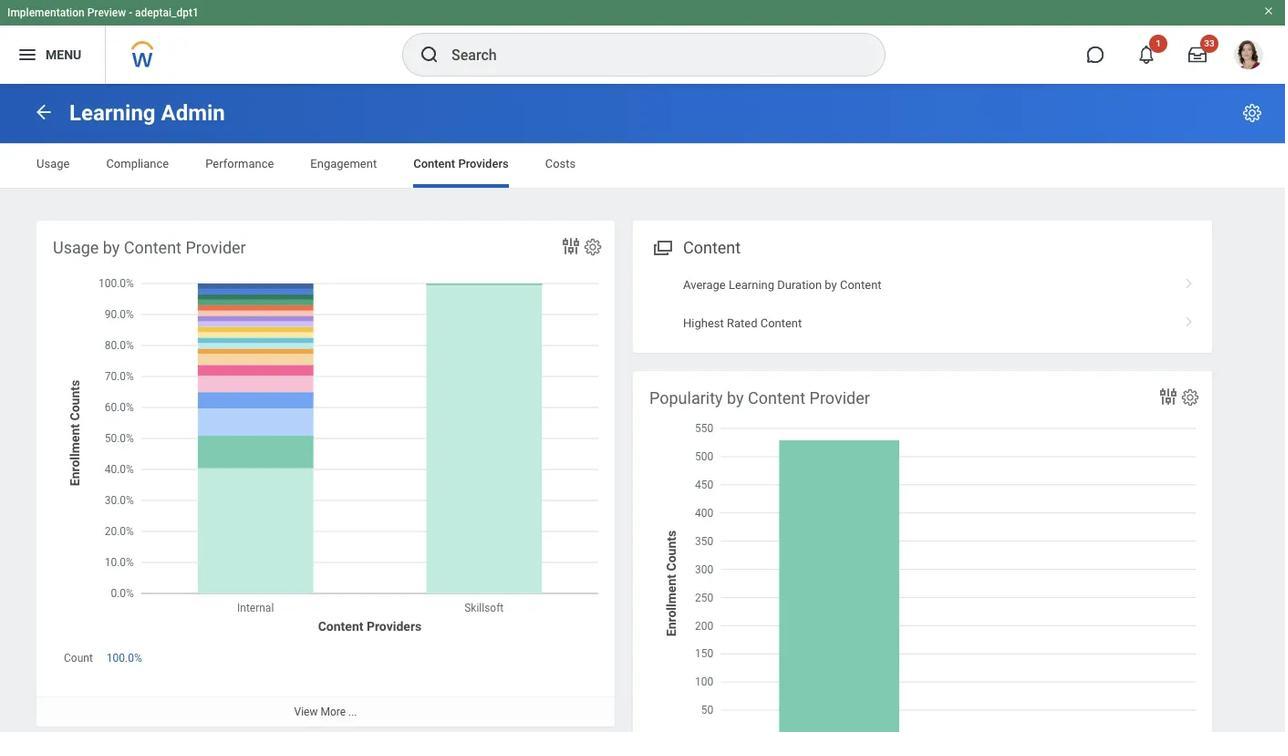 Task type: vqa. For each thing, say whether or not it's contained in the screenshot.
Edit associated with Edit
no



Task type: locate. For each thing, give the bounding box(es) containing it.
provider for usage by content provider
[[186, 238, 246, 257]]

justify image
[[16, 44, 38, 66]]

count
[[64, 652, 93, 665]]

providers
[[458, 157, 509, 171]]

1 vertical spatial usage
[[53, 238, 99, 257]]

1 horizontal spatial provider
[[810, 389, 870, 408]]

content providers
[[413, 157, 509, 171]]

by inside "link"
[[825, 278, 837, 292]]

0 vertical spatial chevron right image
[[1178, 272, 1202, 290]]

33
[[1205, 38, 1215, 48]]

close environment banner image
[[1264, 5, 1275, 16]]

costs
[[545, 157, 576, 171]]

chevron right image inside average learning duration by content "link"
[[1178, 272, 1202, 290]]

chevron right image inside highest rated content 'link'
[[1178, 310, 1202, 328]]

0 horizontal spatial by
[[103, 238, 120, 257]]

0 horizontal spatial learning
[[69, 100, 156, 126]]

view more ...
[[294, 706, 357, 719]]

learning
[[69, 100, 156, 126], [729, 278, 775, 292]]

2 chevron right image from the top
[[1178, 310, 1202, 328]]

learning admin main content
[[0, 84, 1286, 733]]

content
[[413, 157, 455, 171], [124, 238, 182, 257], [683, 238, 741, 257], [840, 278, 882, 292], [761, 316, 802, 330], [748, 389, 806, 408]]

by
[[103, 238, 120, 257], [825, 278, 837, 292], [727, 389, 744, 408]]

by right popularity
[[727, 389, 744, 408]]

usage
[[36, 157, 70, 171], [53, 238, 99, 257]]

1 vertical spatial chevron right image
[[1178, 310, 1202, 328]]

usage inside 'tab list'
[[36, 157, 70, 171]]

view more ... link
[[36, 697, 615, 727]]

implementation
[[7, 6, 85, 19]]

by down the compliance
[[103, 238, 120, 257]]

content down 'highest rated content' at the top right of the page
[[748, 389, 806, 408]]

content inside 'tab list'
[[413, 157, 455, 171]]

2 vertical spatial by
[[727, 389, 744, 408]]

list inside learning admin main content
[[633, 267, 1213, 342]]

tab list
[[18, 144, 1267, 188]]

0 vertical spatial provider
[[186, 238, 246, 257]]

content down average learning duration by content
[[761, 316, 802, 330]]

content left providers
[[413, 157, 455, 171]]

content inside 'link'
[[761, 316, 802, 330]]

menu group image
[[650, 234, 674, 259]]

by for usage by content provider
[[103, 238, 120, 257]]

1 vertical spatial learning
[[729, 278, 775, 292]]

0 vertical spatial by
[[103, 238, 120, 257]]

100.0%
[[107, 652, 142, 665]]

duration
[[778, 278, 822, 292]]

previous page image
[[33, 101, 55, 123]]

configure usage by content provider image
[[583, 237, 603, 257]]

list containing average learning duration by content
[[633, 267, 1213, 342]]

inbox large image
[[1189, 46, 1207, 64]]

learning up 'highest rated content' at the top right of the page
[[729, 278, 775, 292]]

average learning duration by content link
[[633, 267, 1213, 304]]

2 horizontal spatial by
[[825, 278, 837, 292]]

popularity by content provider element
[[633, 371, 1213, 733]]

preview
[[87, 6, 126, 19]]

provider
[[186, 238, 246, 257], [810, 389, 870, 408]]

tab list containing usage
[[18, 144, 1267, 188]]

learning up the compliance
[[69, 100, 156, 126]]

content down the compliance
[[124, 238, 182, 257]]

1 chevron right image from the top
[[1178, 272, 1202, 290]]

100.0% button
[[107, 652, 145, 666]]

popularity by content provider
[[650, 389, 870, 408]]

by right duration
[[825, 278, 837, 292]]

0 horizontal spatial provider
[[186, 238, 246, 257]]

usage for usage
[[36, 157, 70, 171]]

1 horizontal spatial learning
[[729, 278, 775, 292]]

1 vertical spatial by
[[825, 278, 837, 292]]

1 horizontal spatial by
[[727, 389, 744, 408]]

chevron right image
[[1178, 272, 1202, 290], [1178, 310, 1202, 328]]

list
[[633, 267, 1213, 342]]

1 button
[[1127, 35, 1168, 75]]

1 vertical spatial provider
[[810, 389, 870, 408]]

0 vertical spatial usage
[[36, 157, 70, 171]]

content right duration
[[840, 278, 882, 292]]



Task type: describe. For each thing, give the bounding box(es) containing it.
highest rated content
[[683, 316, 802, 330]]

usage by content provider element
[[36, 221, 615, 727]]

menu banner
[[0, 0, 1286, 84]]

search image
[[419, 44, 441, 66]]

highest rated content link
[[633, 304, 1213, 342]]

implementation preview -   adeptai_dpt1
[[7, 6, 199, 19]]

configure popularity by content provider image
[[1181, 388, 1201, 408]]

highest
[[683, 316, 724, 330]]

compliance
[[106, 157, 169, 171]]

Search Workday  search field
[[452, 35, 848, 75]]

content inside "link"
[[840, 278, 882, 292]]

by for popularity by content provider
[[727, 389, 744, 408]]

rated
[[727, 316, 758, 330]]

chevron right image for average learning duration by content
[[1178, 272, 1202, 290]]

view
[[294, 706, 318, 719]]

configure this page image
[[1242, 102, 1264, 124]]

learning inside "link"
[[729, 278, 775, 292]]

menu button
[[0, 26, 105, 84]]

adeptai_dpt1
[[135, 6, 199, 19]]

performance
[[205, 157, 274, 171]]

configure and view chart data image
[[560, 235, 582, 257]]

provider for popularity by content provider
[[810, 389, 870, 408]]

usage by content provider
[[53, 238, 246, 257]]

1
[[1156, 38, 1161, 48]]

notifications large image
[[1138, 46, 1156, 64]]

33 button
[[1178, 35, 1219, 75]]

content up average
[[683, 238, 741, 257]]

admin
[[161, 100, 225, 126]]

...
[[349, 706, 357, 719]]

menu
[[46, 47, 81, 62]]

profile logan mcneil image
[[1234, 40, 1264, 73]]

average learning duration by content
[[683, 278, 882, 292]]

chevron right image for highest rated content
[[1178, 310, 1202, 328]]

more
[[321, 706, 346, 719]]

popularity
[[650, 389, 723, 408]]

notifications element
[[1244, 36, 1258, 51]]

average
[[683, 278, 726, 292]]

tab list inside learning admin main content
[[18, 144, 1267, 188]]

learning admin
[[69, 100, 225, 126]]

-
[[129, 6, 132, 19]]

0 vertical spatial learning
[[69, 100, 156, 126]]

engagement
[[311, 157, 377, 171]]

configure and view chart data image
[[1158, 386, 1180, 408]]

usage for usage by content provider
[[53, 238, 99, 257]]



